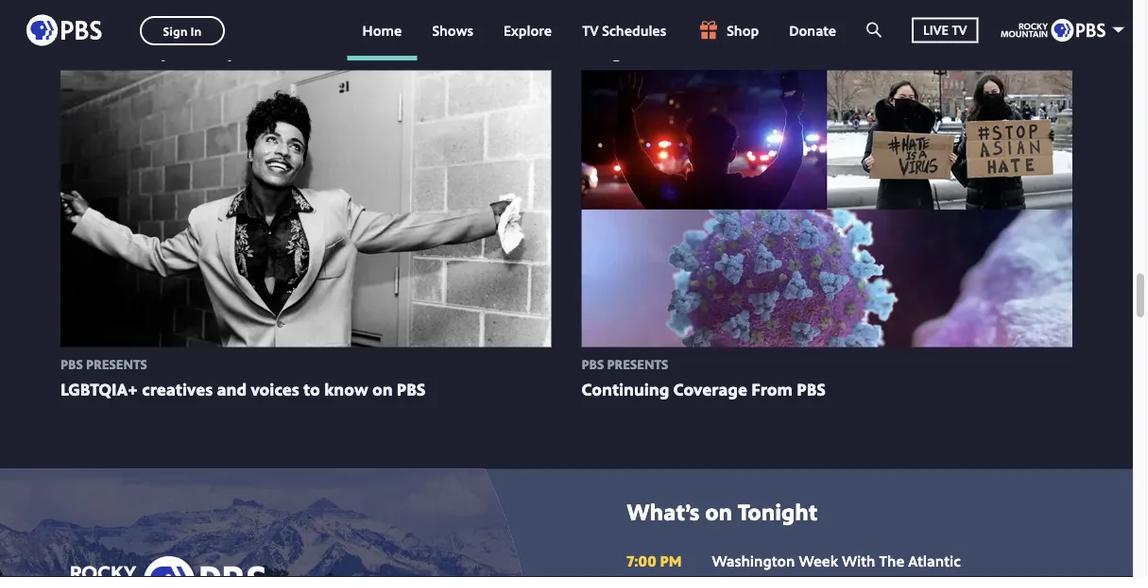 Task type: describe. For each thing, give the bounding box(es) containing it.
shop
[[727, 20, 759, 40]]

tv inside tv schedules link
[[583, 20, 599, 40]]

history
[[178, 40, 235, 64]]

home
[[363, 20, 402, 40]]

chefs
[[915, 40, 957, 64]]

native
[[859, 40, 911, 64]]

tonight
[[738, 497, 818, 528]]

shows link
[[417, 0, 489, 61]]

pbs for lgbtqia+
[[61, 355, 83, 373]]

creatives
[[142, 379, 213, 402]]

lgbtqia+ creatives and voices to know on pbs image
[[61, 71, 552, 348]]

voices
[[251, 379, 299, 402]]

1 horizontal spatial on
[[705, 497, 733, 528]]

pbs image
[[26, 9, 102, 52]]

day:
[[139, 40, 173, 64]]

pbs presents lgbtqia+ creatives and voices to know on pbs
[[61, 355, 426, 402]]

pbs presents veteran's day: history and documentaries to watch
[[61, 17, 469, 64]]

live tv link
[[897, 0, 994, 61]]

0 horizontal spatial rmpbs image
[[30, 557, 267, 578]]

7:00
[[627, 551, 657, 572]]

pbs right from
[[797, 379, 826, 402]]

donate
[[790, 20, 837, 40]]

pbs for indigenous
[[582, 17, 604, 35]]

live
[[924, 21, 949, 39]]

on inside pbs presents lgbtqia+ creatives and voices to know on pbs
[[372, 379, 393, 402]]

pbs presents link up indigenous
[[582, 17, 669, 35]]

washington week with the atlantic
[[712, 551, 961, 572]]

atlantic
[[909, 551, 961, 572]]

foods
[[767, 40, 812, 64]]

shop link
[[682, 0, 774, 61]]

7:00 pm
[[627, 551, 682, 572]]

week
[[799, 551, 839, 572]]

pbs for continuing
[[582, 355, 604, 373]]

0 vertical spatial rmpbs image
[[1002, 19, 1106, 42]]

pbs presents link up the continuing
[[582, 355, 669, 373]]

tv inside live tv "link"
[[952, 21, 968, 39]]

to inside pbs presents veteran's day: history and documentaries to watch
[[398, 40, 415, 64]]

to inside pbs presents lgbtqia+ creatives and voices to know on pbs
[[303, 379, 320, 402]]

tv schedules
[[583, 20, 667, 40]]

explore
[[504, 20, 552, 40]]



Task type: vqa. For each thing, say whether or not it's contained in the screenshot.
Show
no



Task type: locate. For each thing, give the bounding box(es) containing it.
0 horizontal spatial tv
[[583, 20, 599, 40]]

pbs right know
[[397, 379, 426, 402]]

presents
[[86, 17, 147, 35], [607, 17, 669, 35], [86, 355, 147, 373], [607, 355, 669, 373]]

pbs presents link up veteran's
[[61, 17, 147, 35]]

on right know
[[372, 379, 393, 402]]

pbs up lgbtqia+
[[61, 355, 83, 373]]

and for cuisine
[[733, 40, 763, 64]]

presents inside pbs presents lgbtqia+ creatives and voices to know on pbs
[[86, 355, 147, 373]]

rmpbs image
[[1002, 19, 1106, 42], [30, 557, 267, 578]]

pbs presents continuing coverage from pbs
[[582, 355, 826, 402]]

and left voices
[[217, 379, 247, 402]]

pbs up veteran's
[[61, 17, 83, 35]]

presents up the continuing
[[607, 355, 669, 373]]

from
[[752, 379, 793, 402]]

to
[[398, 40, 415, 64], [303, 379, 320, 402]]

1 vertical spatial rmpbs image
[[30, 557, 267, 578]]

the
[[880, 551, 905, 572]]

and for creatives
[[217, 379, 247, 402]]

and
[[239, 40, 269, 64], [733, 40, 763, 64], [217, 379, 247, 402]]

watch
[[419, 40, 469, 64]]

pm
[[660, 551, 682, 572]]

presents for veteran's
[[86, 17, 147, 35]]

0 vertical spatial to
[[398, 40, 415, 64]]

pbs up indigenous
[[582, 17, 604, 35]]

tv
[[583, 20, 599, 40], [952, 21, 968, 39]]

with
[[842, 551, 876, 572]]

to down the home
[[398, 40, 415, 64]]

1 horizontal spatial rmpbs image
[[1002, 19, 1106, 42]]

presents inside pbs presents continuing coverage from pbs
[[607, 355, 669, 373]]

documentaries
[[273, 40, 394, 64]]

washington
[[712, 551, 795, 572]]

live tv
[[924, 21, 968, 39]]

search image
[[867, 21, 882, 39]]

tv schedules link
[[567, 0, 682, 61]]

0 horizontal spatial to
[[303, 379, 320, 402]]

continuing coverage from pbs image
[[582, 71, 1073, 348]]

presents for indigenous
[[607, 17, 669, 35]]

and inside pbs presents indigenous cuisine and foods from native chefs
[[733, 40, 763, 64]]

presents up veteran's
[[86, 17, 147, 35]]

1 horizontal spatial to
[[398, 40, 415, 64]]

home link
[[348, 0, 417, 61]]

on
[[372, 379, 393, 402], [705, 497, 733, 528]]

tv right live
[[952, 21, 968, 39]]

indigenous cuisine and foods from native chefs link
[[582, 40, 957, 64]]

pbs for veteran's
[[61, 17, 83, 35]]

pbs
[[61, 17, 83, 35], [582, 17, 604, 35], [61, 355, 83, 373], [582, 355, 604, 373], [397, 379, 426, 402], [797, 379, 826, 402]]

pbs up the continuing
[[582, 355, 604, 373]]

1 horizontal spatial tv
[[952, 21, 968, 39]]

indigenous
[[582, 40, 670, 64]]

1 vertical spatial to
[[303, 379, 320, 402]]

cuisine
[[674, 40, 729, 64]]

presents inside pbs presents veteran's day: history and documentaries to watch
[[86, 17, 147, 35]]

what's on tonight
[[627, 497, 818, 528]]

and inside pbs presents lgbtqia+ creatives and voices to know on pbs
[[217, 379, 247, 402]]

schedules
[[602, 20, 667, 40]]

on right what's
[[705, 497, 733, 528]]

veteran's day: history and documentaries to watch link
[[61, 40, 469, 64]]

from
[[816, 40, 855, 64]]

know
[[324, 379, 368, 402]]

presents inside pbs presents indigenous cuisine and foods from native chefs
[[607, 17, 669, 35]]

presents up lgbtqia+
[[86, 355, 147, 373]]

donate link
[[774, 0, 852, 61]]

and right history
[[239, 40, 269, 64]]

shows
[[432, 20, 474, 40]]

what's
[[627, 497, 700, 528]]

explore link
[[489, 0, 567, 61]]

and inside pbs presents veteran's day: history and documentaries to watch
[[239, 40, 269, 64]]

and down shop
[[733, 40, 763, 64]]

coverage
[[674, 379, 748, 402]]

presents for continuing
[[607, 355, 669, 373]]

presents for lgbtqia+
[[86, 355, 147, 373]]

0 horizontal spatial on
[[372, 379, 393, 402]]

lgbtqia+
[[61, 379, 138, 402]]

presents up indigenous
[[607, 17, 669, 35]]

pbs presents link
[[61, 17, 147, 35], [582, 17, 669, 35], [61, 355, 147, 373], [582, 355, 669, 373]]

veteran's
[[61, 40, 134, 64]]

continuing coverage from pbs link
[[582, 379, 826, 402]]

to left know
[[303, 379, 320, 402]]

pbs inside pbs presents indigenous cuisine and foods from native chefs
[[582, 17, 604, 35]]

tv up indigenous
[[583, 20, 599, 40]]

pbs inside pbs presents veteran's day: history and documentaries to watch
[[61, 17, 83, 35]]

1 vertical spatial on
[[705, 497, 733, 528]]

lgbtqia+ creatives and voices to know on pbs link
[[61, 379, 426, 402]]

pbs presents link up lgbtqia+
[[61, 355, 147, 373]]

pbs presents indigenous cuisine and foods from native chefs
[[582, 17, 957, 64]]

continuing
[[582, 379, 670, 402]]

0 vertical spatial on
[[372, 379, 393, 402]]



